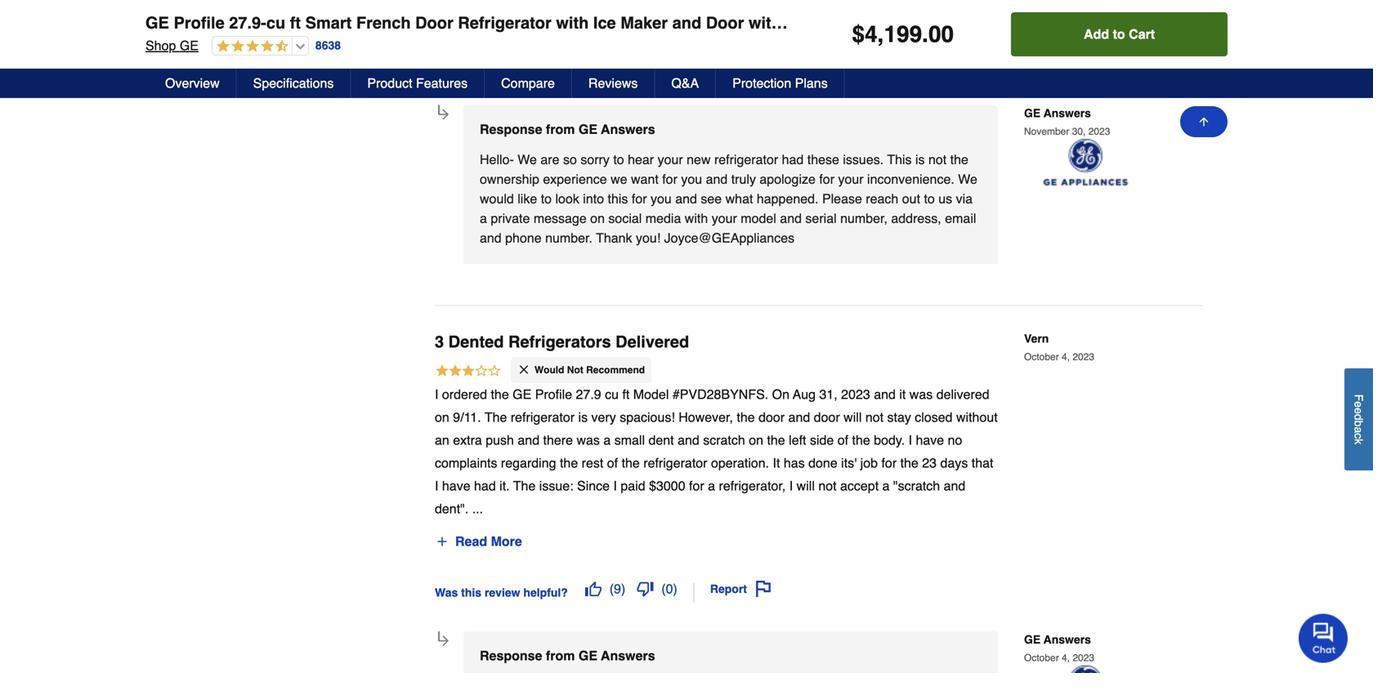 Task type: locate. For each thing, give the bounding box(es) containing it.
) up q&a
[[673, 55, 678, 70]]

f
[[1353, 395, 1366, 402]]

0 vertical spatial report
[[710, 56, 747, 69]]

2 ( 0 ) from the top
[[662, 582, 678, 597]]

0 vertical spatial ft
[[290, 13, 301, 32]]

is
[[916, 152, 925, 167], [578, 410, 588, 425]]

https://photos us.bazaarvoice.com/photo/2/cghvdg86bg93zxm/376b17e9 8cfb 5570 9f31 32f32c2c0d4d image
[[656, 0, 758, 28]]

hear
[[628, 152, 654, 167]]

1 vertical spatial arrow right image
[[436, 634, 451, 649]]

1 horizontal spatial you
[[681, 172, 702, 187]]

had inside i ordered the ge profile 27.9 cu ft model #pvd28bynfs. on aug 31, 2023 and it was delivered on 9/11.  the refrigerator is very spacious!  however, the door and door will not stay closed without an extra push and there was a small dent and scratch on the left side of the body.  i have no complaints regarding the rest of the refrigerator operation.  it has done its' job for the 23 days that i have had it.   the issue:  since i paid $3000 for a refrigerator, i will not accept a "scratch and dent". ...
[[474, 479, 496, 494]]

0 horizontal spatial profile
[[174, 13, 225, 32]]

2 vertical spatial your
[[712, 211, 737, 226]]

response
[[480, 122, 542, 137], [480, 649, 542, 664]]

you down new
[[681, 172, 702, 187]]

your left new
[[658, 152, 683, 167]]

0 vertical spatial ( 0 )
[[662, 55, 678, 70]]

compare
[[501, 76, 555, 91]]

1 vertical spatial this
[[608, 191, 628, 206]]

no
[[948, 433, 963, 448]]

1 vertical spatial 0
[[666, 582, 673, 597]]

1 vertical spatial refrigerator
[[511, 410, 575, 425]]

2 horizontal spatial your
[[838, 172, 864, 187]]

we up via
[[958, 172, 978, 187]]

1 ge_appliances image from the top
[[1024, 138, 1147, 187]]

1 vertical spatial report
[[710, 583, 747, 596]]

2 response from the top
[[480, 649, 542, 664]]

on up operation. on the bottom of the page
[[749, 433, 764, 448]]

profile down the would
[[535, 387, 572, 402]]

and right dent
[[678, 433, 700, 448]]

) right thumb down icon
[[673, 582, 678, 597]]

experience
[[543, 172, 607, 187]]

1 report button from the top
[[705, 49, 778, 76]]

1 door from the left
[[759, 410, 785, 425]]

( 0 ) right thumb down icon
[[662, 582, 678, 597]]

report left flag image
[[710, 56, 747, 69]]

1 vertical spatial report button
[[705, 576, 778, 604]]

report for ( 9 )
[[710, 583, 747, 596]]

thumb up image left 9
[[585, 581, 602, 598]]

scratch
[[703, 433, 745, 448]]

1 horizontal spatial door
[[814, 410, 840, 425]]

) left thumb down image
[[621, 55, 626, 70]]

door down on
[[759, 410, 785, 425]]

helpful? left 9
[[524, 587, 568, 600]]

helpful? for ( 9 )
[[524, 587, 568, 600]]

) left thumb down icon
[[621, 582, 626, 597]]

refrigerator,
[[719, 479, 786, 494]]

with down see
[[685, 211, 708, 226]]

reviews button
[[572, 69, 655, 98]]

want
[[631, 172, 659, 187]]

report button for ( 9 )
[[705, 576, 778, 604]]

us
[[939, 191, 953, 206]]

1 response from ge answers from the top
[[480, 122, 655, 137]]

0 vertical spatial from
[[546, 122, 575, 137]]

this down read
[[461, 587, 482, 600]]

2 horizontal spatial refrigerator
[[715, 152, 779, 167]]

0 vertical spatial is
[[916, 152, 925, 167]]

$3000
[[649, 479, 686, 494]]

was this review helpful? for ( 2 )
[[435, 59, 568, 72]]

the right it.
[[513, 479, 536, 494]]

refrigerators
[[509, 333, 611, 352]]

0 horizontal spatial we
[[518, 152, 537, 167]]

0 vertical spatial was
[[910, 387, 933, 402]]

report
[[710, 56, 747, 69], [710, 583, 747, 596]]

2023 inside "vern october 4, 2023"
[[1073, 352, 1095, 363]]

0 vertical spatial 0
[[666, 55, 673, 70]]

1 horizontal spatial we
[[958, 172, 978, 187]]

is inside i ordered the ge profile 27.9 cu ft model #pvd28bynfs. on aug 31, 2023 and it was delivered on 9/11.  the refrigerator is very spacious!  however, the door and door will not stay closed without an extra push and there was a small dent and scratch on the left side of the body.  i have no complaints regarding the rest of the refrigerator operation.  it has done its' job for the 23 days that i have had it.   the issue:  since i paid $3000 for a refrigerator, i will not accept a "scratch and dent". ...
[[578, 410, 588, 425]]

delivered
[[616, 333, 689, 352]]

issues.
[[843, 152, 884, 167]]

of right rest
[[607, 456, 618, 471]]

was
[[435, 59, 458, 72], [435, 587, 458, 600]]

0 vertical spatial was this review helpful?
[[435, 59, 568, 72]]

1 vertical spatial october
[[1024, 653, 1059, 664]]

this
[[461, 59, 482, 72], [608, 191, 628, 206], [461, 587, 482, 600]]

4,199
[[865, 21, 922, 47]]

1 vertical spatial review
[[485, 587, 520, 600]]

ft left 'model'
[[623, 387, 630, 402]]

report left flag icon on the bottom right of the page
[[710, 583, 747, 596]]

1 helpful? from the top
[[524, 59, 568, 72]]

0 vertical spatial with
[[556, 13, 589, 32]]

0 vertical spatial on
[[590, 211, 605, 226]]

of right side
[[838, 433, 849, 448]]

a left small
[[604, 433, 611, 448]]

1 4, from the top
[[1062, 352, 1070, 363]]

1 from from the top
[[546, 122, 575, 137]]

ge_appliances image down 30,
[[1024, 138, 1147, 187]]

profile inside i ordered the ge profile 27.9 cu ft model #pvd28bynfs. on aug 31, 2023 and it was delivered on 9/11.  the refrigerator is very spacious!  however, the door and door will not stay closed without an extra push and there was a small dent and scratch on the left side of the body.  i have no complaints regarding the rest of the refrigerator operation.  it has done its' job for the 23 days that i have had it.   the issue:  since i paid $3000 for a refrigerator, i will not accept a "scratch and dent". ...
[[535, 387, 572, 402]]

1 vertical spatial from
[[546, 649, 575, 664]]

stainless
[[1013, 13, 1085, 32]]

1 vertical spatial have
[[442, 479, 471, 494]]

0 horizontal spatial your
[[658, 152, 683, 167]]

2 horizontal spatial on
[[749, 433, 764, 448]]

on down into
[[590, 211, 605, 226]]

refrigerator
[[715, 152, 779, 167], [511, 410, 575, 425], [644, 456, 708, 471]]

1 horizontal spatial your
[[712, 211, 737, 226]]

0 vertical spatial ge_appliances image
[[1024, 138, 1147, 187]]

1 response from the top
[[480, 122, 542, 137]]

0 vertical spatial this
[[461, 59, 482, 72]]

we left are
[[518, 152, 537, 167]]

and
[[673, 13, 702, 32], [706, 172, 728, 187], [676, 191, 697, 206], [780, 211, 802, 226], [480, 231, 502, 246], [874, 387, 896, 402], [789, 410, 810, 425], [518, 433, 540, 448], [678, 433, 700, 448], [944, 479, 966, 494]]

1 review from the top
[[485, 59, 520, 72]]

its'
[[841, 456, 857, 471]]

1 ( 0 ) from the top
[[662, 55, 678, 70]]

maker
[[621, 13, 668, 32]]

a down operation. on the bottom of the page
[[708, 479, 715, 494]]

0 right thumb down image
[[666, 55, 673, 70]]

2 4, from the top
[[1062, 653, 1070, 664]]

the left 23
[[901, 456, 919, 471]]

1 thumb up image from the top
[[585, 54, 602, 71]]

was up rest
[[577, 433, 600, 448]]

answers inside ge answers october 4, 2023
[[1044, 634, 1092, 647]]

"scratch
[[894, 479, 940, 494]]

report button
[[705, 49, 778, 76], [705, 576, 778, 604]]

a down would
[[480, 211, 487, 226]]

ge inside ge answers november 30, 2023
[[1024, 107, 1041, 120]]

had inside hello- we are so sorry to hear your new refrigerator had these issues. this is not the ownership experience we want for you and truly apologize for your inconvenience. we would like to look into this for you and see what happened. please reach out to us via a private message on social media with your model and serial number, address, email and phone number. thank you! joyce@geappliances
[[782, 152, 804, 167]]

read more
[[455, 534, 522, 550]]

to right the add
[[1113, 27, 1126, 42]]

hello- we are so sorry to hear your new refrigerator had these issues. this is not the ownership experience we want for you and truly apologize for your inconvenience. we would like to look into this for you and see what happened. please reach out to us via a private message on social media with your model and serial number, address, email and phone number. thank you! joyce@geappliances
[[480, 152, 978, 246]]

1 horizontal spatial with
[[685, 211, 708, 226]]

2 e from the top
[[1353, 408, 1366, 414]]

ownership
[[480, 172, 540, 187]]

2023 inside i ordered the ge profile 27.9 cu ft model #pvd28bynfs. on aug 31, 2023 and it was delivered on 9/11.  the refrigerator is very spacious!  however, the door and door will not stay closed without an extra push and there was a small dent and scratch on the left side of the body.  i have no complaints regarding the rest of the refrigerator operation.  it has done its' job for the 23 days that i have had it.   the issue:  since i paid $3000 for a refrigerator, i will not accept a "scratch and dent". ...
[[841, 387, 871, 402]]

1 october from the top
[[1024, 352, 1059, 363]]

0 horizontal spatial had
[[474, 479, 496, 494]]

have up 23
[[916, 433, 945, 448]]

1 0 from the top
[[666, 55, 673, 70]]

dent".
[[435, 502, 469, 517]]

was for ( 2 )
[[435, 59, 458, 72]]

energy
[[1139, 13, 1208, 32]]

arrow right image
[[436, 107, 451, 122], [436, 634, 451, 649]]

1 horizontal spatial profile
[[535, 387, 572, 402]]

1 vertical spatial is
[[578, 410, 588, 425]]

we
[[611, 172, 628, 187]]

cu up 4.5 stars image
[[266, 13, 285, 32]]

( right thumb down image
[[662, 55, 666, 70]]

(fingerprint-
[[843, 13, 941, 32]]

1 horizontal spatial cu
[[605, 387, 619, 402]]

0 right thumb down icon
[[666, 582, 673, 597]]

1 vertical spatial thumb up image
[[585, 581, 602, 598]]

refrigerator up $3000 on the left of page
[[644, 456, 708, 471]]

ge inside ge answers october 4, 2023
[[1024, 634, 1041, 647]]

1 report from the top
[[710, 56, 747, 69]]

email
[[945, 211, 977, 226]]

on
[[590, 211, 605, 226], [435, 410, 450, 425], [749, 433, 764, 448]]

reach
[[866, 191, 899, 206]]

https://photos us.bazaarvoice.com/photo/2/cghvdg86bg93zxm/806d5780 c6e1 50e0 b57f c00bf6488c16 image
[[877, 0, 979, 28]]

a up k
[[1353, 427, 1366, 433]]

0 vertical spatial cu
[[266, 13, 285, 32]]

not left stay on the bottom right of page
[[866, 410, 884, 425]]

0 horizontal spatial with
[[556, 13, 589, 32]]

was this review helpful? for ( 9 )
[[435, 587, 568, 600]]

0 vertical spatial october
[[1024, 352, 1059, 363]]

1 vertical spatial we
[[958, 172, 978, 187]]

you up media at the left top
[[651, 191, 672, 206]]

recommend
[[586, 365, 645, 376]]

0 vertical spatial have
[[916, 433, 945, 448]]

very
[[592, 410, 616, 425]]

without
[[957, 410, 998, 425]]

was this review helpful? up compare
[[435, 59, 568, 72]]

1 vertical spatial ( 0 )
[[662, 582, 678, 597]]

extra
[[453, 433, 482, 448]]

3 door from the left
[[801, 13, 839, 32]]

refrigerator up there
[[511, 410, 575, 425]]

ge_appliances image for ( 2 )
[[1024, 138, 1147, 187]]

1 horizontal spatial had
[[782, 152, 804, 167]]

review down 'more'
[[485, 587, 520, 600]]

has
[[784, 456, 805, 471]]

thank
[[596, 231, 632, 246]]

chat invite button image
[[1299, 614, 1349, 664]]

1 vertical spatial 4,
[[1062, 653, 1070, 664]]

i right body.
[[909, 433, 913, 448]]

will down the has
[[797, 479, 815, 494]]

ge_appliances image
[[1024, 138, 1147, 187], [1024, 665, 1147, 674]]

1 was this review helpful? from the top
[[435, 59, 568, 72]]

( 9 )
[[610, 582, 626, 597]]

had up apologize
[[782, 152, 804, 167]]

thumb up image
[[585, 54, 602, 71], [585, 581, 602, 598]]

0 vertical spatial we
[[518, 152, 537, 167]]

ge_appliances image down ge answers october 4, 2023
[[1024, 665, 1147, 674]]

2 was this review helpful? from the top
[[435, 587, 568, 600]]

arrow up image
[[1198, 115, 1211, 128]]

( 0 )
[[662, 55, 678, 70], [662, 582, 678, 597]]

2 october from the top
[[1024, 653, 1059, 664]]

1 vertical spatial of
[[607, 456, 618, 471]]

0 vertical spatial helpful?
[[524, 59, 568, 72]]

profile up shop ge
[[174, 13, 225, 32]]

the up push
[[485, 410, 507, 425]]

1 horizontal spatial refrigerator
[[644, 456, 708, 471]]

0 vertical spatial 4,
[[1062, 352, 1070, 363]]

response from ge answers
[[480, 122, 655, 137], [480, 649, 655, 664]]

you
[[681, 172, 702, 187], [651, 191, 672, 206]]

the left rest
[[560, 456, 578, 471]]

your up 'please'
[[838, 172, 864, 187]]

not up inconvenience. at the right top
[[929, 152, 947, 167]]

was right it
[[910, 387, 933, 402]]

cu inside i ordered the ge profile 27.9 cu ft model #pvd28bynfs. on aug 31, 2023 and it was delivered on 9/11.  the refrigerator is very spacious!  however, the door and door will not stay closed without an extra push and there was a small dent and scratch on the left side of the body.  i have no complaints regarding the rest of the refrigerator operation.  it has done its' job for the 23 days that i have had it.   the issue:  since i paid $3000 for a refrigerator, i will not accept a "scratch and dent". ...
[[605, 387, 619, 402]]

https://photos us.bazaarvoice.com/photo/2/cghvdg86bg93zxm/a3fb1029 97ff 5c8c ae08 0a703973c612 image
[[987, 0, 1089, 28]]

1 vertical spatial the
[[513, 479, 536, 494]]

see
[[701, 191, 722, 206]]

2 was from the top
[[435, 587, 458, 600]]

2 vertical spatial not
[[819, 479, 837, 494]]

1 was from the top
[[435, 59, 458, 72]]

0 horizontal spatial was
[[577, 433, 600, 448]]

to left us
[[924, 191, 935, 206]]

for down want
[[632, 191, 647, 206]]

the up via
[[951, 152, 969, 167]]

to right like
[[541, 191, 552, 206]]

ge_appliances image for ( 9 )
[[1024, 665, 1147, 674]]

rest
[[582, 456, 604, 471]]

2 ge_appliances image from the top
[[1024, 665, 1147, 674]]

2 helpful? from the top
[[524, 587, 568, 600]]

your
[[658, 152, 683, 167], [838, 172, 864, 187], [712, 211, 737, 226]]

1 vertical spatial cu
[[605, 387, 619, 402]]

1 vertical spatial with
[[685, 211, 708, 226]]

ft inside i ordered the ge profile 27.9 cu ft model #pvd28bynfs. on aug 31, 2023 and it was delivered on 9/11.  the refrigerator is very spacious!  however, the door and door will not stay closed without an extra push and there was a small dent and scratch on the left side of the body.  i have no complaints regarding the rest of the refrigerator operation.  it has done its' job for the 23 days that i have had it.   the issue:  since i paid $3000 for a refrigerator, i will not accept a "scratch and dent". ...
[[623, 387, 630, 402]]

number,
[[841, 211, 888, 226]]

e up d
[[1353, 402, 1366, 408]]

the right ordered
[[491, 387, 509, 402]]

1 horizontal spatial will
[[844, 410, 862, 425]]

0 vertical spatial the
[[485, 410, 507, 425]]

on up 'an'
[[435, 410, 450, 425]]

0 vertical spatial arrow right image
[[436, 107, 451, 122]]

and down private
[[480, 231, 502, 246]]

sorry
[[581, 152, 610, 167]]

2 0 from the top
[[666, 582, 673, 597]]

0 vertical spatial of
[[838, 433, 849, 448]]

1 horizontal spatial ft
[[623, 387, 630, 402]]

2 horizontal spatial door
[[801, 13, 839, 32]]

2 report button from the top
[[705, 576, 778, 604]]

2 arrow right image from the top
[[436, 634, 451, 649]]

from
[[546, 122, 575, 137], [546, 649, 575, 664]]

have up dent".
[[442, 479, 471, 494]]

( for thumb down image
[[662, 55, 666, 70]]

was this review helpful?
[[435, 59, 568, 72], [435, 587, 568, 600]]

( for ( 9 ) 'thumb up' icon
[[610, 582, 614, 597]]

( 0 ) for ( 9 )
[[662, 582, 678, 597]]

october
[[1024, 352, 1059, 363], [1024, 653, 1059, 664]]

features
[[416, 76, 468, 91]]

30,
[[1072, 126, 1086, 137]]

0 vertical spatial not
[[929, 152, 947, 167]]

2 report from the top
[[710, 583, 747, 596]]

0 vertical spatial thumb up image
[[585, 54, 602, 71]]

this up 'features'
[[461, 59, 482, 72]]

profile
[[174, 13, 225, 32], [535, 387, 572, 402]]

door down 31,
[[814, 410, 840, 425]]

) for ( 9 ) 'thumb up' icon
[[621, 582, 626, 597]]

( 0 ) right thumb down image
[[662, 55, 678, 70]]

1 vertical spatial ft
[[623, 387, 630, 402]]

0 vertical spatial refrigerator
[[715, 152, 779, 167]]

https://photos us.bazaarvoice.com/photo/2/cghvdg86bg93zxm/9da1b4bc 7d2f 544f 94c2 c2d1b41479b3 image
[[766, 0, 868, 28]]

helpful? up compare
[[524, 59, 568, 72]]

1 horizontal spatial on
[[590, 211, 605, 226]]

review
[[485, 59, 520, 72], [485, 587, 520, 600]]

0 horizontal spatial you
[[651, 191, 672, 206]]

1 vertical spatial was this review helpful?
[[435, 587, 568, 600]]

truly
[[732, 172, 756, 187]]

1 horizontal spatial of
[[838, 433, 849, 448]]

read
[[455, 534, 487, 550]]

refrigerator
[[458, 13, 552, 32]]

( up reviews in the top left of the page
[[610, 55, 614, 70]]

thumb down image
[[637, 54, 654, 71]]

review up compare
[[485, 59, 520, 72]]

0 horizontal spatial is
[[578, 410, 588, 425]]

2 door from the left
[[814, 410, 840, 425]]

2 horizontal spatial not
[[929, 152, 947, 167]]

model
[[741, 211, 777, 226]]

1 e from the top
[[1353, 402, 1366, 408]]

2 thumb up image from the top
[[585, 581, 602, 598]]

0 vertical spatial will
[[844, 410, 862, 425]]

1 vertical spatial had
[[474, 479, 496, 494]]

1 vertical spatial was
[[435, 587, 458, 600]]

would
[[480, 191, 514, 206]]

0 vertical spatial your
[[658, 152, 683, 167]]

) for thumb down icon
[[673, 582, 678, 597]]

report for ( 2 )
[[710, 56, 747, 69]]

1 vertical spatial on
[[435, 410, 450, 425]]

the up scratch
[[737, 410, 755, 425]]

look
[[556, 191, 580, 206]]

not down done
[[819, 479, 837, 494]]

inconvenience.
[[868, 172, 955, 187]]

2 vertical spatial this
[[461, 587, 482, 600]]

please
[[822, 191, 862, 206]]

door right french
[[415, 13, 454, 32]]

0 vertical spatial review
[[485, 59, 520, 72]]

0 vertical spatial response
[[480, 122, 542, 137]]

( left thumb down icon
[[610, 582, 614, 597]]

0 horizontal spatial door
[[415, 13, 454, 32]]

2023 inside ge answers october 4, 2023
[[1073, 653, 1095, 664]]

specifications button
[[237, 69, 351, 98]]

0 horizontal spatial door
[[759, 410, 785, 425]]

i left paid
[[614, 479, 617, 494]]

to up we
[[613, 152, 624, 167]]

is left the very
[[578, 410, 588, 425]]

1 vertical spatial ge_appliances image
[[1024, 665, 1147, 674]]

thumb up image left ( 2 )
[[585, 54, 602, 71]]

refrigerator up truly
[[715, 152, 779, 167]]

add
[[1084, 27, 1110, 42]]

are
[[541, 152, 560, 167]]

november
[[1024, 126, 1070, 137]]

ge answers october 4, 2023
[[1024, 634, 1095, 664]]

a right accept
[[883, 479, 890, 494]]

for right the job at bottom right
[[882, 456, 897, 471]]

1 arrow right image from the top
[[436, 107, 451, 122]]

2 vertical spatial on
[[749, 433, 764, 448]]

was this review helpful? down 'more'
[[435, 587, 568, 600]]

what
[[726, 191, 753, 206]]

1 vertical spatial not
[[866, 410, 884, 425]]

1 horizontal spatial is
[[916, 152, 925, 167]]

this down we
[[608, 191, 628, 206]]

( right thumb down icon
[[662, 582, 666, 597]]

was down plus image
[[435, 587, 458, 600]]

1 horizontal spatial have
[[916, 433, 945, 448]]

2 review from the top
[[485, 587, 520, 600]]

2 from from the top
[[546, 649, 575, 664]]

0 vertical spatial was
[[435, 59, 458, 72]]

body.
[[874, 433, 905, 448]]

and down days
[[944, 479, 966, 494]]

the down small
[[622, 456, 640, 471]]

0 horizontal spatial refrigerator
[[511, 410, 575, 425]]

is right this
[[916, 152, 925, 167]]

0 vertical spatial response from ge answers
[[480, 122, 655, 137]]

i left ordered
[[435, 387, 439, 402]]

door left 'within'
[[706, 13, 744, 32]]



Task type: describe. For each thing, give the bounding box(es) containing it.
( for thumb down icon
[[662, 582, 666, 597]]

for right $3000 on the left of page
[[689, 479, 705, 494]]

0 horizontal spatial on
[[435, 410, 450, 425]]

b
[[1353, 421, 1366, 427]]

october inside ge answers october 4, 2023
[[1024, 653, 1059, 664]]

add to cart button
[[1012, 12, 1228, 56]]

report button for ( 2 )
[[705, 49, 778, 76]]

smart
[[305, 13, 352, 32]]

out
[[902, 191, 921, 206]]

0 for ( 2 )
[[666, 55, 673, 70]]

would not recommend
[[535, 365, 645, 376]]

arrow right image for ( 9 )
[[436, 634, 451, 649]]

i ordered the ge profile 27.9 cu ft model #pvd28bynfs. on aug 31, 2023 and it was delivered on 9/11.  the refrigerator is very spacious!  however, the door and door will not stay closed without an extra push and there was a small dent and scratch on the left side of the body.  i have no complaints regarding the rest of the refrigerator operation.  it has done its' job for the 23 days that i have had it.   the issue:  since i paid $3000 for a refrigerator, i will not accept a "scratch and dent". ...
[[435, 387, 998, 517]]

1 horizontal spatial the
[[513, 479, 536, 494]]

3 stars image
[[435, 364, 502, 381]]

2023 inside ge answers november 30, 2023
[[1089, 126, 1111, 137]]

this inside hello- we are so sorry to hear your new refrigerator had these issues. this is not the ownership experience we want for you and truly apologize for your inconvenience. we would like to look into this for you and see what happened. please reach out to us via a private message on social media with your model and serial number, address, email and phone number. thank you! joyce@geappliances
[[608, 191, 628, 206]]

read more button
[[435, 529, 523, 555]]

not inside hello- we are so sorry to hear your new refrigerator had these issues. this is not the ownership experience we want for you and truly apologize for your inconvenience. we would like to look into this for you and see what happened. please reach out to us via a private message on social media with your model and serial number, address, email and phone number. thank you! joyce@geappliances
[[929, 152, 947, 167]]

ordered
[[442, 387, 487, 402]]

1 vertical spatial was
[[577, 433, 600, 448]]

0 horizontal spatial cu
[[266, 13, 285, 32]]

address,
[[892, 211, 942, 226]]

steel)
[[1090, 13, 1134, 32]]

3
[[435, 333, 444, 352]]

closed
[[915, 410, 953, 425]]

french
[[356, 13, 411, 32]]

regarding
[[501, 456, 556, 471]]

( for 'thumb up' icon related to ( 2 )
[[610, 55, 614, 70]]

shop ge
[[146, 38, 199, 53]]

the left 'left'
[[767, 433, 786, 448]]

this for ( 2 )
[[461, 59, 482, 72]]

days
[[941, 456, 968, 471]]

resistant
[[941, 13, 1009, 32]]

flag image
[[755, 54, 772, 71]]

.
[[922, 21, 929, 47]]

https://photos us.bazaarvoice.com/photo/2/cghvdg86bg93zxm/341410cf 2298 5a6a 96a1 33c3e9ad2e6d image
[[435, 0, 537, 28]]

close image
[[518, 364, 531, 377]]

ice
[[594, 13, 616, 32]]

protection
[[733, 76, 792, 91]]

the inside hello- we are so sorry to hear your new refrigerator had these issues. this is not the ownership experience we want for you and truly apologize for your inconvenience. we would like to look into this for you and see what happened. please reach out to us via a private message on social media with your model and serial number, address, email and phone number. thank you! joyce@geappliances
[[951, 152, 969, 167]]

1 vertical spatial your
[[838, 172, 864, 187]]

add to cart
[[1084, 27, 1155, 42]]

is inside hello- we are so sorry to hear your new refrigerator had these issues. this is not the ownership experience we want for you and truly apologize for your inconvenience. we would like to look into this for you and see what happened. please reach out to us via a private message on social media with your model and serial number, address, email and phone number. thank you! joyce@geappliances
[[916, 152, 925, 167]]

thumb up image for ( 9 )
[[585, 581, 602, 598]]

this
[[888, 152, 912, 167]]

ge profile 27.9-cu ft smart french door refrigerator with ice maker and door within door (fingerprint-resistant stainless steel) energy star
[[146, 13, 1255, 32]]

d
[[1353, 414, 1366, 421]]

that
[[972, 456, 994, 471]]

( 2 )
[[610, 55, 626, 70]]

stay
[[888, 410, 912, 425]]

for down these
[[820, 172, 835, 187]]

c
[[1353, 433, 1366, 439]]

answers inside ge answers november 30, 2023
[[1044, 107, 1092, 120]]

would
[[535, 365, 565, 376]]

and up 'left'
[[789, 410, 810, 425]]

plans
[[795, 76, 828, 91]]

1 horizontal spatial not
[[866, 410, 884, 425]]

cart
[[1129, 27, 1155, 42]]

star
[[1212, 13, 1255, 32]]

and left it
[[874, 387, 896, 402]]

0 for ( 9 )
[[666, 582, 673, 597]]

f e e d b a c k button
[[1345, 369, 1374, 471]]

left
[[789, 433, 807, 448]]

media
[[646, 211, 681, 226]]

and up see
[[706, 172, 728, 187]]

dent
[[649, 433, 674, 448]]

#pvd28bynfs.
[[673, 387, 769, 402]]

via
[[956, 191, 973, 206]]

and up regarding
[[518, 433, 540, 448]]

it.
[[500, 479, 510, 494]]

for right want
[[662, 172, 678, 187]]

0 horizontal spatial not
[[819, 479, 837, 494]]

number.
[[545, 231, 593, 246]]

9
[[614, 582, 621, 597]]

) for 'thumb up' icon related to ( 2 )
[[621, 55, 626, 70]]

a inside f e e d b a c k button
[[1353, 427, 1366, 433]]

...
[[472, 502, 483, 517]]

you!
[[636, 231, 661, 246]]

q&a
[[672, 76, 699, 91]]

operation.
[[711, 456, 769, 471]]

thumb down image
[[637, 581, 654, 598]]

8638
[[316, 39, 341, 52]]

into
[[583, 191, 604, 206]]

23
[[923, 456, 937, 471]]

4, inside ge answers october 4, 2023
[[1062, 653, 1070, 664]]

) for thumb down image
[[673, 55, 678, 70]]

with inside hello- we are so sorry to hear your new refrigerator had these issues. this is not the ownership experience we want for you and truly apologize for your inconvenience. we would like to look into this for you and see what happened. please reach out to us via a private message on social media with your model and serial number, address, email and phone number. thank you! joyce@geappliances
[[685, 211, 708, 226]]

review for ( 9 )
[[485, 587, 520, 600]]

private
[[491, 211, 530, 226]]

was for ( 9 )
[[435, 587, 458, 600]]

protection plans button
[[716, 69, 845, 98]]

overview
[[165, 76, 220, 91]]

october inside "vern october 4, 2023"
[[1024, 352, 1059, 363]]

( 0 ) for ( 2 )
[[662, 55, 678, 70]]

like
[[518, 191, 537, 206]]

apologize
[[760, 172, 816, 187]]

i down the has
[[790, 479, 793, 494]]

message
[[534, 211, 587, 226]]

product features button
[[351, 69, 485, 98]]

to inside button
[[1113, 27, 1126, 42]]

the up the job at bottom right
[[852, 433, 871, 448]]

done
[[809, 456, 838, 471]]

1 horizontal spatial was
[[910, 387, 933, 402]]

0 vertical spatial you
[[681, 172, 702, 187]]

0 horizontal spatial ft
[[290, 13, 301, 32]]

complaints
[[435, 456, 498, 471]]

i up dent".
[[435, 479, 439, 494]]

0 horizontal spatial will
[[797, 479, 815, 494]]

on inside hello- we are so sorry to hear your new refrigerator had these issues. this is not the ownership experience we want for you and truly apologize for your inconvenience. we would like to look into this for you and see what happened. please reach out to us via a private message on social media with your model and serial number, address, email and phone number. thank you! joyce@geappliances
[[590, 211, 605, 226]]

since
[[577, 479, 610, 494]]

4, inside "vern october 4, 2023"
[[1062, 352, 1070, 363]]

product
[[367, 76, 413, 91]]

4.5 stars image
[[213, 39, 289, 54]]

spacious!
[[620, 410, 675, 425]]

a inside hello- we are so sorry to hear your new refrigerator had these issues. this is not the ownership experience we want for you and truly apologize for your inconvenience. we would like to look into this for you and see what happened. please reach out to us via a private message on social media with your model and serial number, address, email and phone number. thank you! joyce@geappliances
[[480, 211, 487, 226]]

1 door from the left
[[415, 13, 454, 32]]

$ 4,199 . 00
[[852, 21, 954, 47]]

phone
[[505, 231, 542, 246]]

2 door from the left
[[706, 13, 744, 32]]

1 vertical spatial you
[[651, 191, 672, 206]]

https://photos us.bazaarvoice.com/photo/2/cghvdg86bg93zxm/cec2c5ba 8efe 5aa3 be4a fc501d8af50e image
[[545, 0, 648, 28]]

refrigerator inside hello- we are so sorry to hear your new refrigerator had these issues. this is not the ownership experience we want for you and truly apologize for your inconvenience. we would like to look into this for you and see what happened. please reach out to us via a private message on social media with your model and serial number, address, email and phone number. thank you! joyce@geappliances
[[715, 152, 779, 167]]

00
[[929, 21, 954, 47]]

joyce@geappliances
[[664, 231, 795, 246]]

it
[[900, 387, 906, 402]]

ge inside i ordered the ge profile 27.9 cu ft model #pvd28bynfs. on aug 31, 2023 and it was delivered on 9/11.  the refrigerator is very spacious!  however, the door and door will not stay closed without an extra push and there was a small dent and scratch on the left side of the body.  i have no complaints regarding the rest of the refrigerator operation.  it has done its' job for the 23 days that i have had it.   the issue:  since i paid $3000 for a refrigerator, i will not accept a "scratch and dent". ...
[[513, 387, 532, 402]]

model
[[634, 387, 669, 402]]

2
[[614, 55, 621, 70]]

these
[[808, 152, 840, 167]]

2 response from ge answers from the top
[[480, 649, 655, 664]]

0 horizontal spatial have
[[442, 479, 471, 494]]

31,
[[820, 387, 838, 402]]

flag image
[[755, 581, 772, 598]]

thumb up image for ( 2 )
[[585, 54, 602, 71]]

and left see
[[676, 191, 697, 206]]

0 vertical spatial profile
[[174, 13, 225, 32]]

helpful? for ( 2 )
[[524, 59, 568, 72]]

this for ( 9 )
[[461, 587, 482, 600]]

vern
[[1024, 332, 1049, 345]]

there
[[543, 433, 573, 448]]

it
[[773, 456, 780, 471]]

arrow right image for ( 2 )
[[436, 107, 451, 122]]

issue:
[[539, 479, 574, 494]]

aug
[[793, 387, 816, 402]]

plus image
[[436, 536, 449, 549]]

and down happened.
[[780, 211, 802, 226]]

dented
[[449, 333, 504, 352]]

and right maker
[[673, 13, 702, 32]]

review for ( 2 )
[[485, 59, 520, 72]]



Task type: vqa. For each thing, say whether or not it's contained in the screenshot.
the bottommost review
yes



